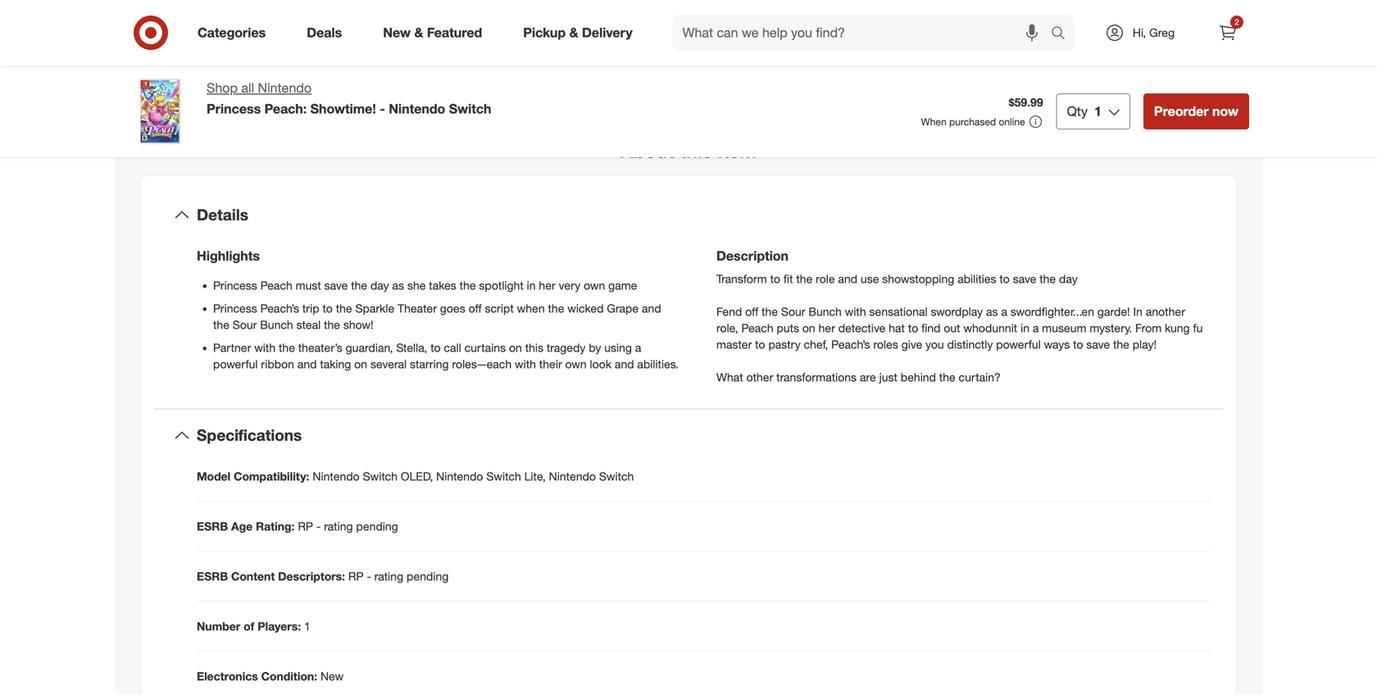 Task type: vqa. For each thing, say whether or not it's contained in the screenshot.
Sponsored
yes



Task type: describe. For each thing, give the bounding box(es) containing it.
condition:
[[261, 669, 317, 684]]

greg
[[1149, 25, 1175, 40]]

when purchased online
[[921, 116, 1025, 128]]

0 vertical spatial in
[[527, 278, 536, 293]]

to left fit
[[770, 272, 780, 286]]

specifications
[[197, 426, 302, 445]]

the up 'sparkle'
[[351, 278, 367, 293]]

ribbon
[[261, 357, 294, 371]]

1 horizontal spatial save
[[1013, 272, 1036, 286]]

game
[[608, 278, 637, 293]]

behind
[[901, 370, 936, 384]]

fend off the sour bunch with sensational swordplay as a swordfighter...en garde! in another role, peach puts on her detective hat to find out whodunnit in a museum mystery. from kung fu master to pastry chef, peach's roles give you distinctly powerful ways to save the play!
[[716, 305, 1203, 352]]

and down "theater's"
[[297, 357, 317, 371]]

theater
[[398, 301, 437, 316]]

role
[[816, 272, 835, 286]]

pending for esrb age rating: rp - rating pending
[[356, 519, 398, 534]]

this inside partner with the theater's guardian, stella, to call curtains on this tragedy by using a powerful ribbon and taking on several starring roles—each with their own look and abilities.
[[525, 341, 543, 355]]

0 horizontal spatial her
[[539, 278, 556, 293]]

all
[[241, 80, 254, 96]]

pickup
[[523, 25, 566, 41]]

pending for esrb content descriptors: rp - rating pending
[[407, 569, 449, 584]]

switch left oled,
[[363, 469, 398, 484]]

& for pickup
[[569, 25, 578, 41]]

another
[[1146, 305, 1185, 319]]

to right hat
[[908, 321, 918, 335]]

swordfighter...en
[[1011, 305, 1094, 319]]

showstopping
[[882, 272, 954, 286]]

hi,
[[1133, 25, 1146, 40]]

nintendo down image gallery 'element'
[[389, 101, 445, 117]]

princess inside shop all nintendo princess peach: showtime! - nintendo switch
[[207, 101, 261, 117]]

new & featured link
[[369, 15, 503, 51]]

featured
[[427, 25, 482, 41]]

kung
[[1165, 321, 1190, 335]]

0 vertical spatial peach
[[260, 278, 292, 293]]

fit
[[784, 272, 793, 286]]

swordplay
[[931, 305, 983, 319]]

detective
[[838, 321, 886, 335]]

look
[[590, 357, 612, 371]]

online
[[999, 116, 1025, 128]]

peach:
[[265, 101, 307, 117]]

rating for esrb content descriptors:
[[374, 569, 403, 584]]

electronics
[[197, 669, 258, 684]]

- for esrb content descriptors:
[[367, 569, 371, 584]]

are
[[860, 370, 876, 384]]

details
[[197, 206, 248, 224]]

1 vertical spatial a
[[1033, 321, 1039, 335]]

preorder now button
[[1143, 93, 1249, 130]]

guardian,
[[346, 341, 393, 355]]

a inside partner with the theater's guardian, stella, to call curtains on this tragedy by using a powerful ribbon and taking on several starring roles—each with their own look and abilities.
[[635, 341, 641, 355]]

now
[[1212, 103, 1239, 119]]

what other transformations are just behind the curtain?
[[716, 370, 1001, 384]]

with inside fend off the sour bunch with sensational swordplay as a swordfighter...en garde! in another role, peach puts on her detective hat to find out whodunnit in a museum mystery. from kung fu master to pastry chef, peach's roles give you distinctly powerful ways to save the play!
[[845, 305, 866, 319]]

theater's
[[298, 341, 342, 355]]

give
[[901, 337, 922, 352]]

categories
[[198, 25, 266, 41]]

transformations
[[776, 370, 857, 384]]

several
[[370, 357, 407, 371]]

new inside "link"
[[383, 25, 411, 41]]

0 horizontal spatial on
[[354, 357, 367, 371]]

nintendo up "peach:"
[[258, 80, 312, 96]]

other
[[746, 370, 773, 384]]

the right 'when'
[[548, 301, 564, 316]]

shop
[[207, 80, 238, 96]]

in inside fend off the sour bunch with sensational swordplay as a swordfighter...en garde! in another role, peach puts on her detective hat to find out whodunnit in a museum mystery. from kung fu master to pastry chef, peach's roles give you distinctly powerful ways to save the play!
[[1021, 321, 1030, 335]]

number of players: 1
[[197, 619, 311, 634]]

1 vertical spatial on
[[509, 341, 522, 355]]

0 vertical spatial this
[[679, 139, 712, 162]]

princess peach: showtime! - nintendo switch, 4 of 9 image
[[128, 0, 392, 51]]

the up show!
[[336, 301, 352, 316]]

roles—each
[[452, 357, 512, 371]]

powerful inside partner with the theater's guardian, stella, to call curtains on this tragedy by using a powerful ribbon and taking on several starring roles—each with their own look and abilities.
[[213, 357, 258, 371]]

0 vertical spatial a
[[1001, 305, 1007, 319]]

what
[[716, 370, 743, 384]]

and down using
[[615, 357, 634, 371]]

steal
[[296, 318, 321, 332]]

partner
[[213, 341, 251, 355]]

description
[[716, 248, 789, 264]]

transform
[[716, 272, 767, 286]]

bunch inside fend off the sour bunch with sensational swordplay as a swordfighter...en garde! in another role, peach puts on her detective hat to find out whodunnit in a museum mystery. from kung fu master to pastry chef, peach's roles give you distinctly powerful ways to save the play!
[[809, 305, 842, 319]]

item
[[717, 139, 757, 162]]

nintendo up esrb age rating: rp - rating pending
[[313, 469, 360, 484]]

model compatibility: nintendo switch oled, nintendo switch lite, nintendo switch
[[197, 469, 634, 484]]

goes
[[440, 301, 465, 316]]

to inside partner with the theater's guardian, stella, to call curtains on this tragedy by using a powerful ribbon and taking on several starring roles—each with their own look and abilities.
[[431, 341, 441, 355]]

2 link
[[1210, 15, 1246, 51]]

nintendo right lite,
[[549, 469, 596, 484]]

princess for princess peach must save the day as she takes the spotlight in her very own game
[[213, 278, 257, 293]]

call
[[444, 341, 461, 355]]

sour inside princess peach's trip to the sparkle theater goes off script when the wicked grape and the sour bunch steal the show!
[[233, 318, 257, 332]]

0 vertical spatial own
[[584, 278, 605, 293]]

oled,
[[401, 469, 433, 484]]

script
[[485, 301, 514, 316]]

out
[[944, 321, 960, 335]]

image of princess peach: showtime! - nintendo switch image
[[128, 79, 193, 144]]

preorder
[[1154, 103, 1209, 119]]

own inside partner with the theater's guardian, stella, to call curtains on this tragedy by using a powerful ribbon and taking on several starring roles—each with their own look and abilities.
[[565, 357, 587, 371]]

details button
[[154, 189, 1223, 241]]

master
[[716, 337, 752, 352]]

just
[[879, 370, 898, 384]]

about this item
[[620, 139, 757, 162]]

chef,
[[804, 337, 828, 352]]

the right fit
[[796, 272, 813, 286]]

rating:
[[256, 519, 295, 534]]

save inside fend off the sour bunch with sensational swordplay as a swordfighter...en garde! in another role, peach puts on her detective hat to find out whodunnit in a museum mystery. from kung fu master to pastry chef, peach's roles give you distinctly powerful ways to save the play!
[[1086, 337, 1110, 352]]

use
[[861, 272, 879, 286]]

partner with the theater's guardian, stella, to call curtains on this tragedy by using a powerful ribbon and taking on several starring roles—each with their own look and abilities.
[[213, 341, 679, 371]]

new & featured
[[383, 25, 482, 41]]

princess for princess peach's trip to the sparkle theater goes off script when the wicked grape and the sour bunch steal the show!
[[213, 301, 257, 316]]

highlights
[[197, 248, 260, 264]]

mystery.
[[1090, 321, 1132, 335]]

0 horizontal spatial with
[[254, 341, 276, 355]]

to left 'pastry'
[[755, 337, 765, 352]]

nintendo right oled,
[[436, 469, 483, 484]]

distinctly
[[947, 337, 993, 352]]

rp for esrb content descriptors:
[[348, 569, 364, 584]]

deals
[[307, 25, 342, 41]]

her inside fend off the sour bunch with sensational swordplay as a swordfighter...en garde! in another role, peach puts on her detective hat to find out whodunnit in a museum mystery. from kung fu master to pastry chef, peach's roles give you distinctly powerful ways to save the play!
[[819, 321, 835, 335]]

grape
[[607, 301, 639, 316]]

0 horizontal spatial 1
[[304, 619, 311, 634]]

esrb content descriptors: rp - rating pending
[[197, 569, 449, 584]]

content
[[231, 569, 275, 584]]



Task type: locate. For each thing, give the bounding box(es) containing it.
princess peach: showtime! - nintendo switch, 5 of 9 image
[[405, 0, 669, 51]]

0 vertical spatial esrb
[[197, 519, 228, 534]]

switch
[[449, 101, 491, 117], [363, 469, 398, 484], [486, 469, 521, 484], [599, 469, 634, 484]]

1 horizontal spatial &
[[569, 25, 578, 41]]

using
[[604, 341, 632, 355]]

purchased
[[949, 116, 996, 128]]

1 right the players:
[[304, 619, 311, 634]]

1 horizontal spatial new
[[383, 25, 411, 41]]

1 vertical spatial esrb
[[197, 569, 228, 584]]

- inside shop all nintendo princess peach: showtime! - nintendo switch
[[380, 101, 385, 117]]

new left featured
[[383, 25, 411, 41]]

to right abilities
[[1000, 272, 1010, 286]]

specifications button
[[154, 410, 1223, 462]]

on right the curtains
[[509, 341, 522, 355]]

to right the trip
[[323, 301, 333, 316]]

esrb for esrb content descriptors:
[[197, 569, 228, 584]]

0 horizontal spatial in
[[527, 278, 536, 293]]

- right descriptors:
[[367, 569, 371, 584]]

off right fend
[[745, 305, 758, 319]]

off inside fend off the sour bunch with sensational swordplay as a swordfighter...en garde! in another role, peach puts on her detective hat to find out whodunnit in a museum mystery. from kung fu master to pastry chef, peach's roles give you distinctly powerful ways to save the play!
[[745, 305, 758, 319]]

a down swordfighter...en
[[1033, 321, 1039, 335]]

on
[[802, 321, 815, 335], [509, 341, 522, 355], [354, 357, 367, 371]]

the right steal
[[324, 318, 340, 332]]

0 vertical spatial rp
[[298, 519, 313, 534]]

1 horizontal spatial on
[[509, 341, 522, 355]]

pickup & delivery link
[[509, 15, 653, 51]]

1 vertical spatial own
[[565, 357, 587, 371]]

1 vertical spatial in
[[1021, 321, 1030, 335]]

peach left must
[[260, 278, 292, 293]]

& left featured
[[414, 25, 423, 41]]

1 horizontal spatial 1
[[1094, 103, 1102, 119]]

this up their
[[525, 341, 543, 355]]

&
[[414, 25, 423, 41], [569, 25, 578, 41]]

day up swordfighter...en
[[1059, 272, 1078, 286]]

rp for esrb age rating:
[[298, 519, 313, 534]]

bunch left steal
[[260, 318, 293, 332]]

the right 'behind'
[[939, 370, 956, 384]]

day up 'sparkle'
[[370, 278, 389, 293]]

delivery
[[582, 25, 633, 41]]

when
[[517, 301, 545, 316]]

2 horizontal spatial -
[[380, 101, 385, 117]]

0 horizontal spatial off
[[469, 301, 482, 316]]

taking
[[320, 357, 351, 371]]

1 vertical spatial -
[[316, 519, 321, 534]]

peach up master
[[741, 321, 774, 335]]

1 vertical spatial this
[[525, 341, 543, 355]]

the up ribbon
[[279, 341, 295, 355]]

deals link
[[293, 15, 363, 51]]

0 horizontal spatial &
[[414, 25, 423, 41]]

1 vertical spatial pending
[[407, 569, 449, 584]]

as left she
[[392, 278, 404, 293]]

1 & from the left
[[414, 25, 423, 41]]

$59.99
[[1009, 95, 1043, 110]]

new right condition:
[[320, 669, 344, 684]]

& for new
[[414, 25, 423, 41]]

model
[[197, 469, 230, 484]]

the right takes at the top of the page
[[460, 278, 476, 293]]

princess down highlights
[[213, 278, 257, 293]]

in
[[1133, 305, 1143, 319]]

princess up partner
[[213, 301, 257, 316]]

switch right lite,
[[599, 469, 634, 484]]

the inside partner with the theater's guardian, stella, to call curtains on this tragedy by using a powerful ribbon and taking on several starring roles—each with their own look and abilities.
[[279, 341, 295, 355]]

when
[[921, 116, 947, 128]]

- for esrb age rating:
[[316, 519, 321, 534]]

-
[[380, 101, 385, 117], [316, 519, 321, 534], [367, 569, 371, 584]]

rp right descriptors:
[[348, 569, 364, 584]]

esrb left content on the bottom left
[[197, 569, 228, 584]]

1 horizontal spatial pending
[[407, 569, 449, 584]]

roles
[[873, 337, 898, 352]]

save down mystery.
[[1086, 337, 1110, 352]]

ways
[[1044, 337, 1070, 352]]

peach's inside fend off the sour bunch with sensational swordplay as a swordfighter...en garde! in another role, peach puts on her detective hat to find out whodunnit in a museum mystery. from kung fu master to pastry chef, peach's roles give you distinctly powerful ways to save the play!
[[831, 337, 870, 352]]

1 horizontal spatial with
[[515, 357, 536, 371]]

1 vertical spatial her
[[819, 321, 835, 335]]

in up 'when'
[[527, 278, 536, 293]]

switch inside shop all nintendo princess peach: showtime! - nintendo switch
[[449, 101, 491, 117]]

categories link
[[184, 15, 286, 51]]

0 vertical spatial princess
[[207, 101, 261, 117]]

0 horizontal spatial day
[[370, 278, 389, 293]]

in down swordfighter...en
[[1021, 321, 1030, 335]]

on up the chef, on the right of page
[[802, 321, 815, 335]]

0 vertical spatial powerful
[[996, 337, 1041, 352]]

0 vertical spatial on
[[802, 321, 815, 335]]

0 vertical spatial peach's
[[260, 301, 299, 316]]

1 horizontal spatial a
[[1001, 305, 1007, 319]]

- right showtime!
[[380, 101, 385, 117]]

switch left lite,
[[486, 469, 521, 484]]

lite,
[[524, 469, 546, 484]]

as inside fend off the sour bunch with sensational swordplay as a swordfighter...en garde! in another role, peach puts on her detective hat to find out whodunnit in a museum mystery. from kung fu master to pastry chef, peach's roles give you distinctly powerful ways to save the play!
[[986, 305, 998, 319]]

with up detective
[[845, 305, 866, 319]]

& inside "link"
[[414, 25, 423, 41]]

1 vertical spatial princess
[[213, 278, 257, 293]]

her
[[539, 278, 556, 293], [819, 321, 835, 335]]

with left their
[[515, 357, 536, 371]]

0 vertical spatial rating
[[324, 519, 353, 534]]

trip
[[302, 301, 319, 316]]

0 vertical spatial -
[[380, 101, 385, 117]]

off inside princess peach's trip to the sparkle theater goes off script when the wicked grape and the sour bunch steal the show!
[[469, 301, 482, 316]]

0 horizontal spatial powerful
[[213, 357, 258, 371]]

bunch inside princess peach's trip to the sparkle theater goes off script when the wicked grape and the sour bunch steal the show!
[[260, 318, 293, 332]]

sour inside fend off the sour bunch with sensational swordplay as a swordfighter...en garde! in another role, peach puts on her detective hat to find out whodunnit in a museum mystery. from kung fu master to pastry chef, peach's roles give you distinctly powerful ways to save the play!
[[781, 305, 805, 319]]

2 vertical spatial -
[[367, 569, 371, 584]]

off right "goes"
[[469, 301, 482, 316]]

0 horizontal spatial pending
[[356, 519, 398, 534]]

about
[[620, 139, 674, 162]]

1 horizontal spatial this
[[679, 139, 712, 162]]

0 horizontal spatial sour
[[233, 318, 257, 332]]

to inside princess peach's trip to the sparkle theater goes off script when the wicked grape and the sour bunch steal the show!
[[323, 301, 333, 316]]

peach's down detective
[[831, 337, 870, 352]]

1 horizontal spatial peach's
[[831, 337, 870, 352]]

0 horizontal spatial peach
[[260, 278, 292, 293]]

switch down featured
[[449, 101, 491, 117]]

princess
[[207, 101, 261, 117], [213, 278, 257, 293], [213, 301, 257, 316]]

1 horizontal spatial sour
[[781, 305, 805, 319]]

search
[[1044, 26, 1083, 42]]

2 & from the left
[[569, 25, 578, 41]]

wicked
[[567, 301, 604, 316]]

the up partner
[[213, 318, 229, 332]]

1 horizontal spatial as
[[986, 305, 998, 319]]

sensational
[[869, 305, 928, 319]]

sour up 'puts'
[[781, 305, 805, 319]]

sponsored
[[1201, 70, 1249, 83]]

peach's left the trip
[[260, 301, 299, 316]]

1 horizontal spatial powerful
[[996, 337, 1041, 352]]

1 horizontal spatial rp
[[348, 569, 364, 584]]

hat
[[889, 321, 905, 335]]

0 horizontal spatial peach's
[[260, 301, 299, 316]]

1 horizontal spatial peach
[[741, 321, 774, 335]]

1 horizontal spatial rating
[[374, 569, 403, 584]]

to
[[770, 272, 780, 286], [1000, 272, 1010, 286], [323, 301, 333, 316], [908, 321, 918, 335], [755, 337, 765, 352], [1073, 337, 1083, 352], [431, 341, 441, 355]]

the up swordfighter...en
[[1040, 272, 1056, 286]]

in
[[527, 278, 536, 293], [1021, 321, 1030, 335]]

2 esrb from the top
[[197, 569, 228, 584]]

princess peach's trip to the sparkle theater goes off script when the wicked grape and the sour bunch steal the show!
[[213, 301, 661, 332]]

- right rating:
[[316, 519, 321, 534]]

1 horizontal spatial day
[[1059, 272, 1078, 286]]

0 horizontal spatial -
[[316, 519, 321, 534]]

sour up partner
[[233, 318, 257, 332]]

1 horizontal spatial off
[[745, 305, 758, 319]]

a
[[1001, 305, 1007, 319], [1033, 321, 1039, 335], [635, 341, 641, 355]]

takes
[[429, 278, 456, 293]]

with up ribbon
[[254, 341, 276, 355]]

puts
[[777, 321, 799, 335]]

as up 'whodunnit' at the top right of page
[[986, 305, 998, 319]]

and inside princess peach's trip to the sparkle theater goes off script when the wicked grape and the sour bunch steal the show!
[[642, 301, 661, 316]]

pending
[[356, 519, 398, 534], [407, 569, 449, 584]]

2 vertical spatial on
[[354, 357, 367, 371]]

What can we help you find? suggestions appear below search field
[[673, 15, 1055, 51]]

rating for esrb age rating:
[[324, 519, 353, 534]]

1 horizontal spatial in
[[1021, 321, 1030, 335]]

1 horizontal spatial her
[[819, 321, 835, 335]]

curtains
[[464, 341, 506, 355]]

peach inside fend off the sour bunch with sensational swordplay as a swordfighter...en garde! in another role, peach puts on her detective hat to find out whodunnit in a museum mystery. from kung fu master to pastry chef, peach's roles give you distinctly powerful ways to save the play!
[[741, 321, 774, 335]]

0 vertical spatial as
[[392, 278, 404, 293]]

her up the chef, on the right of page
[[819, 321, 835, 335]]

esrb left age
[[197, 519, 228, 534]]

1 vertical spatial as
[[986, 305, 998, 319]]

0 vertical spatial with
[[845, 305, 866, 319]]

sparkle
[[355, 301, 394, 316]]

fu
[[1193, 321, 1203, 335]]

1 horizontal spatial -
[[367, 569, 371, 584]]

0 vertical spatial pending
[[356, 519, 398, 534]]

2 horizontal spatial on
[[802, 321, 815, 335]]

you
[[926, 337, 944, 352]]

2 horizontal spatial with
[[845, 305, 866, 319]]

0 vertical spatial her
[[539, 278, 556, 293]]

own up "wicked" on the top of page
[[584, 278, 605, 293]]

whodunnit
[[964, 321, 1017, 335]]

esrb for esrb age rating:
[[197, 519, 228, 534]]

own down tragedy
[[565, 357, 587, 371]]

tragedy
[[547, 341, 586, 355]]

rating up esrb content descriptors: rp - rating pending
[[324, 519, 353, 534]]

age
[[231, 519, 253, 534]]

1 vertical spatial peach's
[[831, 337, 870, 352]]

to left call
[[431, 341, 441, 355]]

electronics condition: new
[[197, 669, 344, 684]]

1 vertical spatial with
[[254, 341, 276, 355]]

garde!
[[1098, 305, 1130, 319]]

this left item
[[679, 139, 712, 162]]

0 vertical spatial new
[[383, 25, 411, 41]]

rp right rating:
[[298, 519, 313, 534]]

a up 'whodunnit' at the top right of page
[[1001, 305, 1007, 319]]

2 horizontal spatial a
[[1033, 321, 1039, 335]]

1 vertical spatial 1
[[304, 619, 311, 634]]

and right grape at the left of page
[[642, 301, 661, 316]]

fend
[[716, 305, 742, 319]]

powerful inside fend off the sour bunch with sensational swordplay as a swordfighter...en garde! in another role, peach puts on her detective hat to find out whodunnit in a museum mystery. from kung fu master to pastry chef, peach's roles give you distinctly powerful ways to save the play!
[[996, 337, 1041, 352]]

2 vertical spatial princess
[[213, 301, 257, 316]]

on inside fend off the sour bunch with sensational swordplay as a swordfighter...en garde! in another role, peach puts on her detective hat to find out whodunnit in a museum mystery. from kung fu master to pastry chef, peach's roles give you distinctly powerful ways to save the play!
[[802, 321, 815, 335]]

princess down shop
[[207, 101, 261, 117]]

2 vertical spatial with
[[515, 357, 536, 371]]

1 vertical spatial new
[[320, 669, 344, 684]]

save up swordfighter...en
[[1013, 272, 1036, 286]]

transform to fit the role and use showstopping abilities to save the day
[[716, 272, 1078, 286]]

peach's inside princess peach's trip to the sparkle theater goes off script when the wicked grape and the sour bunch steal the show!
[[260, 301, 299, 316]]

find
[[921, 321, 941, 335]]

2 vertical spatial a
[[635, 341, 641, 355]]

curtain?
[[959, 370, 1001, 384]]

0 vertical spatial 1
[[1094, 103, 1102, 119]]

museum
[[1042, 321, 1087, 335]]

by
[[589, 341, 601, 355]]

preorder now
[[1154, 103, 1239, 119]]

1 esrb from the top
[[197, 519, 228, 534]]

the
[[796, 272, 813, 286], [1040, 272, 1056, 286], [351, 278, 367, 293], [460, 278, 476, 293], [336, 301, 352, 316], [548, 301, 564, 316], [762, 305, 778, 319], [213, 318, 229, 332], [324, 318, 340, 332], [1113, 337, 1129, 352], [279, 341, 295, 355], [939, 370, 956, 384]]

the up 'puts'
[[762, 305, 778, 319]]

image gallery element
[[128, 0, 669, 100]]

0 horizontal spatial rp
[[298, 519, 313, 534]]

0 horizontal spatial a
[[635, 341, 641, 355]]

role,
[[716, 321, 738, 335]]

0 horizontal spatial bunch
[[260, 318, 293, 332]]

peach's
[[260, 301, 299, 316], [831, 337, 870, 352]]

powerful down partner
[[213, 357, 258, 371]]

qty 1
[[1067, 103, 1102, 119]]

1 horizontal spatial bunch
[[809, 305, 842, 319]]

her left very on the top left of the page
[[539, 278, 556, 293]]

powerful down 'whodunnit' at the top right of page
[[996, 337, 1041, 352]]

0 horizontal spatial new
[[320, 669, 344, 684]]

& right pickup
[[569, 25, 578, 41]]

a right using
[[635, 341, 641, 355]]

save right must
[[324, 278, 348, 293]]

1 vertical spatial rp
[[348, 569, 364, 584]]

must
[[296, 278, 321, 293]]

the down mystery.
[[1113, 337, 1129, 352]]

and left use
[[838, 272, 857, 286]]

0 horizontal spatial as
[[392, 278, 404, 293]]

1 vertical spatial powerful
[[213, 357, 258, 371]]

stella,
[[396, 341, 427, 355]]

players:
[[258, 619, 301, 634]]

1 vertical spatial rating
[[374, 569, 403, 584]]

1 right qty
[[1094, 103, 1102, 119]]

compatibility:
[[234, 469, 309, 484]]

0 horizontal spatial this
[[525, 341, 543, 355]]

on down guardian,
[[354, 357, 367, 371]]

1
[[1094, 103, 1102, 119], [304, 619, 311, 634]]

own
[[584, 278, 605, 293], [565, 357, 587, 371]]

bunch down role
[[809, 305, 842, 319]]

0 horizontal spatial rating
[[324, 519, 353, 534]]

showtime!
[[310, 101, 376, 117]]

2 horizontal spatial save
[[1086, 337, 1110, 352]]

princess inside princess peach's trip to the sparkle theater goes off script when the wicked grape and the sour bunch steal the show!
[[213, 301, 257, 316]]

show!
[[343, 318, 374, 332]]

esrb age rating: rp - rating pending
[[197, 519, 398, 534]]

rating right descriptors:
[[374, 569, 403, 584]]

hi, greg
[[1133, 25, 1175, 40]]

play!
[[1133, 337, 1157, 352]]

to right ways
[[1073, 337, 1083, 352]]

1 vertical spatial peach
[[741, 321, 774, 335]]

0 horizontal spatial save
[[324, 278, 348, 293]]

she
[[407, 278, 426, 293]]



